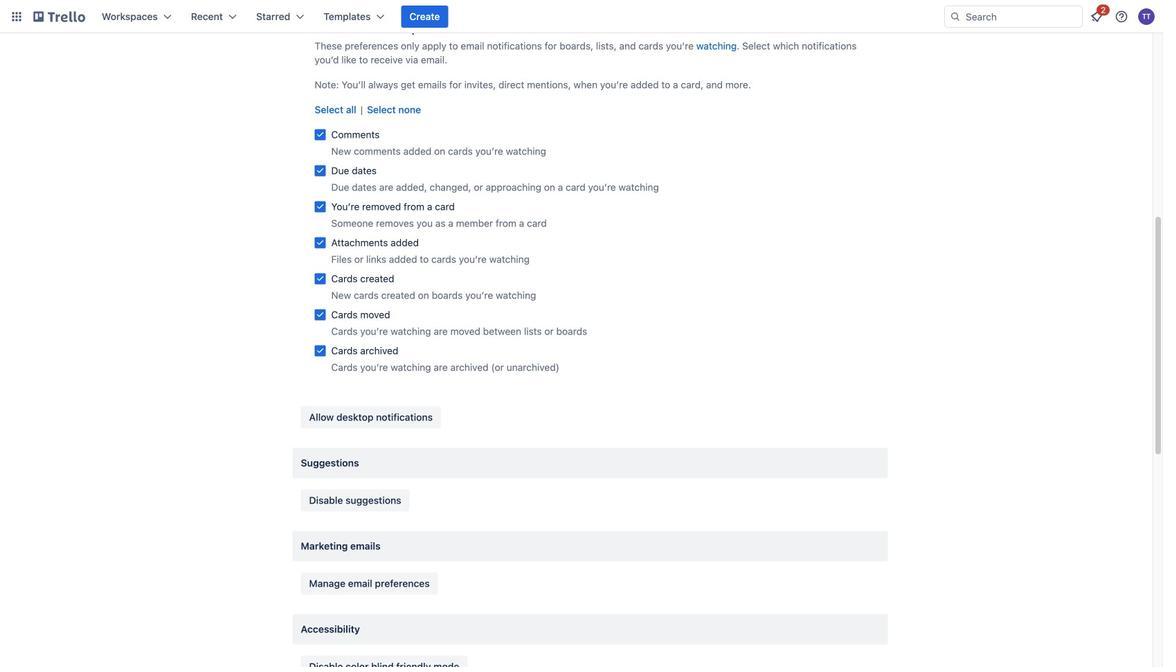 Task type: vqa. For each thing, say whether or not it's contained in the screenshot.
Color: yellow, title: "Ready to Merge" element
no



Task type: describe. For each thing, give the bounding box(es) containing it.
Search field
[[961, 7, 1083, 26]]

back to home image
[[33, 6, 85, 28]]



Task type: locate. For each thing, give the bounding box(es) containing it.
search image
[[950, 11, 961, 22]]

open information menu image
[[1115, 10, 1129, 24]]

primary element
[[0, 0, 1164, 33]]

2 notifications image
[[1089, 8, 1105, 25]]

terry turtle (terryturtle) image
[[1139, 8, 1155, 25]]



